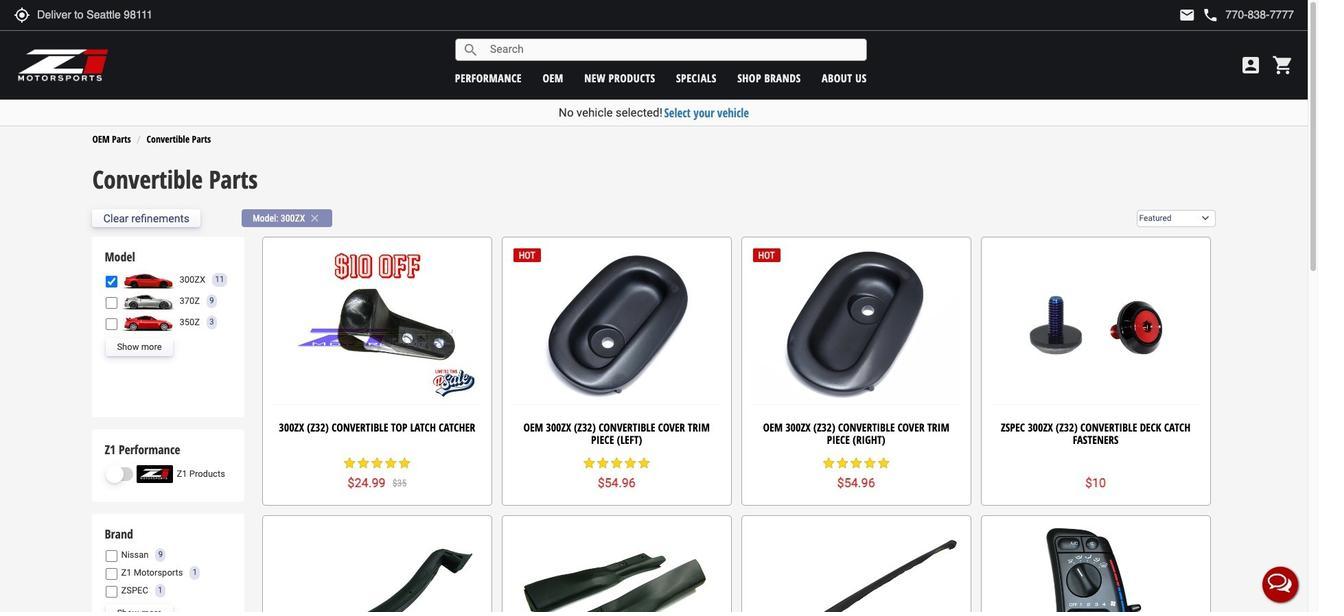 Task type: vqa. For each thing, say whether or not it's contained in the screenshot.
Z1 Motorsports Logo
yes



Task type: locate. For each thing, give the bounding box(es) containing it.
None checkbox
[[106, 276, 118, 287], [106, 297, 118, 309], [106, 318, 118, 330], [106, 551, 118, 563], [106, 569, 118, 581], [106, 587, 118, 599], [106, 276, 118, 287], [106, 297, 118, 309], [106, 318, 118, 330], [106, 551, 118, 563], [106, 569, 118, 581], [106, 587, 118, 599]]

nissan 300zx z32 1990 1991 1992 1993 1994 1995 1996 vg30dett vg30de twin turbo non turbo z1 motorsports image
[[121, 271, 176, 289]]

nissan 370z z34 2009 2010 2011 2012 2013 2014 2015 2016 2017 2018 2019 3.7l vq37vhr vhr nismo z1 motorsports image
[[121, 293, 176, 310]]

nissan 350z z33 2003 2004 2005 2006 2007 2008 2009 vq35de 3.5l revup rev up vq35hr nismo z1 motorsports image
[[121, 314, 176, 332]]

Search search field
[[479, 39, 867, 60]]

z1 motorsports logo image
[[17, 48, 110, 82]]



